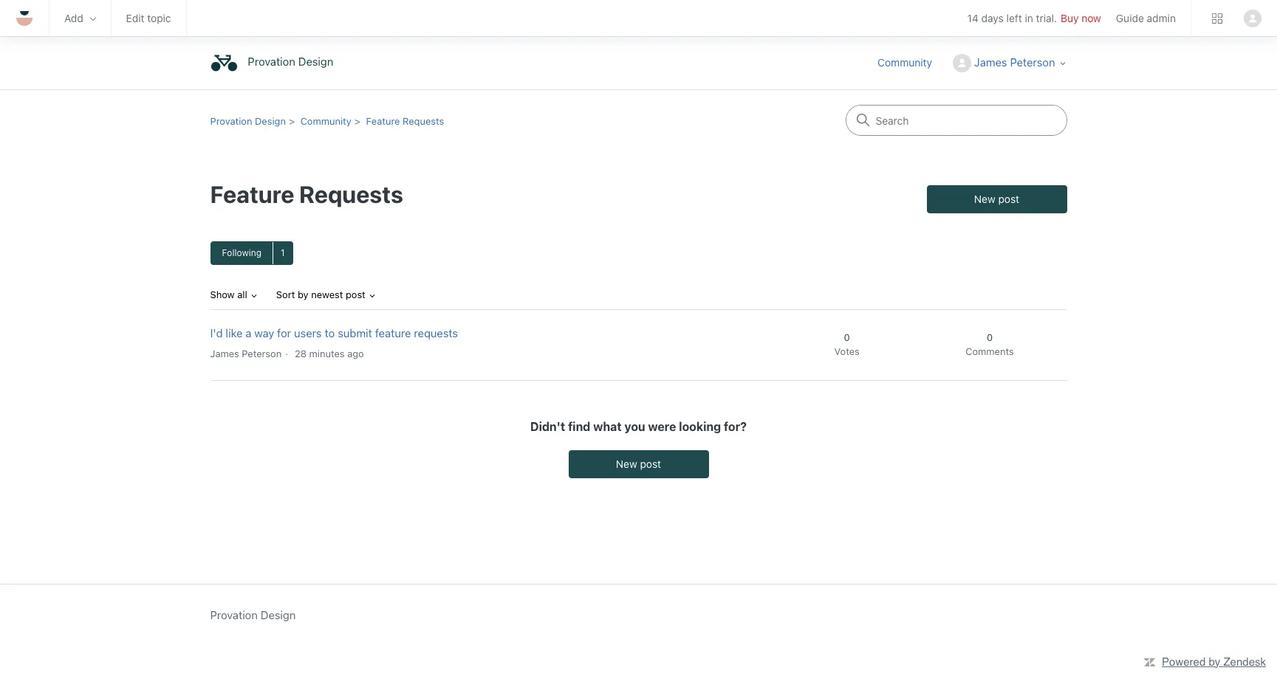 Task type: vqa. For each thing, say whether or not it's contained in the screenshot.
search field inside the Feature Requests main content
yes



Task type: describe. For each thing, give the bounding box(es) containing it.
zendesk
[[1224, 656, 1267, 669]]

submit
[[338, 326, 372, 340]]

1 vertical spatial requests
[[299, 180, 403, 208]]

comments
[[966, 346, 1015, 358]]

buy
[[1061, 12, 1079, 25]]

0 vertical spatial feature requests
[[366, 115, 444, 127]]

edit
[[126, 12, 144, 24]]

0 horizontal spatial feature
[[210, 180, 294, 208]]

design for 3rd provation design 'link' from the top of the page
[[261, 609, 296, 623]]

to
[[325, 326, 335, 340]]

0 comments
[[966, 331, 1015, 358]]

community inside the feature requests main content
[[301, 115, 352, 127]]

looking
[[679, 420, 721, 433]]

you
[[625, 420, 646, 433]]

ago
[[348, 348, 364, 360]]

0 vertical spatial design
[[298, 55, 334, 68]]

guide
[[1117, 12, 1145, 24]]

james inside the feature requests main content
[[210, 348, 239, 360]]

left
[[1007, 12, 1023, 25]]

Search search field
[[847, 106, 1067, 135]]

newest
[[311, 289, 343, 301]]

following button
[[210, 242, 293, 265]]

provation design link inside the feature requests main content
[[210, 115, 286, 127]]

feature
[[375, 326, 411, 340]]

0 for 0 comments
[[987, 331, 993, 343]]

james peterson button
[[953, 54, 1068, 73]]

navigation containing add
[[0, 0, 1278, 41]]

now
[[1082, 12, 1102, 25]]

edit topic
[[126, 12, 171, 24]]

guide admin link
[[1117, 12, 1177, 24]]

feature requests link
[[366, 115, 444, 127]]

what
[[594, 420, 622, 433]]

sort by newest post button
[[276, 289, 377, 301]]

james inside popup button
[[975, 55, 1008, 69]]

14 days left in trial. buy now
[[968, 12, 1102, 25]]

provation for 3rd provation design 'link' from the top of the page
[[210, 609, 258, 623]]

post for left new post link
[[640, 458, 662, 470]]

like
[[226, 326, 243, 340]]

didn't
[[531, 420, 566, 433]]

user avatar image
[[1245, 9, 1262, 27]]

powered by zendesk
[[1163, 656, 1267, 669]]

0 vertical spatial community link
[[878, 54, 947, 70]]

28
[[295, 348, 307, 360]]

0 vertical spatial new post
[[975, 193, 1020, 205]]

zendesk products image
[[1213, 13, 1223, 23]]

i'd
[[210, 326, 223, 340]]

0 horizontal spatial community link
[[301, 115, 352, 127]]

buy now link
[[1061, 12, 1102, 25]]

james peterson inside the feature requests main content
[[210, 348, 282, 360]]

add
[[64, 12, 83, 24]]

sort
[[276, 289, 295, 301]]

topic
[[147, 12, 171, 24]]

new for the rightmost new post link
[[975, 193, 996, 205]]

users
[[294, 326, 322, 340]]

votes
[[835, 346, 860, 358]]

1 horizontal spatial feature
[[366, 115, 400, 127]]

edit topic link
[[126, 12, 171, 24]]

provation design help center home page image
[[210, 50, 238, 77]]



Task type: locate. For each thing, give the bounding box(es) containing it.
1 vertical spatial new post
[[616, 458, 662, 470]]

0 up comments
[[987, 331, 993, 343]]

1 0 from the left
[[844, 331, 850, 343]]

1 provation design link from the top
[[210, 50, 341, 77]]

peterson down way at the left top of page
[[242, 348, 282, 360]]

1 vertical spatial post
[[346, 289, 366, 301]]

0 vertical spatial by
[[298, 289, 309, 301]]

were
[[649, 420, 677, 433]]

0 vertical spatial requests
[[403, 115, 444, 127]]

james peterson
[[975, 55, 1056, 69], [210, 348, 282, 360]]

0 vertical spatial post
[[999, 193, 1020, 205]]

1 horizontal spatial peterson
[[1011, 55, 1056, 69]]

james peterson down a
[[210, 348, 282, 360]]

0 horizontal spatial peterson
[[242, 348, 282, 360]]

0 votes
[[835, 331, 860, 358]]

0 horizontal spatial 0
[[844, 331, 850, 343]]

show
[[210, 289, 235, 301]]

by left the zendesk on the right of the page
[[1209, 656, 1221, 669]]

1 vertical spatial feature
[[210, 180, 294, 208]]

1 horizontal spatial new
[[975, 193, 996, 205]]

2 vertical spatial post
[[640, 458, 662, 470]]

0 vertical spatial feature
[[366, 115, 400, 127]]

provation design link
[[210, 50, 341, 77], [210, 115, 286, 127], [210, 608, 296, 624]]

1 vertical spatial new
[[616, 458, 638, 470]]

0 horizontal spatial new
[[616, 458, 638, 470]]

requests
[[403, 115, 444, 127], [299, 180, 403, 208]]

0 vertical spatial community
[[878, 56, 933, 69]]

provation inside the feature requests main content
[[210, 115, 252, 127]]

feature requests main content
[[0, 89, 1278, 541]]

1 horizontal spatial by
[[1209, 656, 1221, 669]]

days
[[982, 12, 1004, 25]]

provation design inside the feature requests main content
[[210, 115, 286, 127]]

2 horizontal spatial post
[[999, 193, 1020, 205]]

following
[[222, 248, 262, 259]]

peterson
[[1011, 55, 1056, 69], [242, 348, 282, 360]]

provation design
[[248, 55, 334, 68], [210, 115, 286, 127], [210, 609, 296, 623]]

all
[[237, 289, 247, 301]]

in
[[1025, 12, 1034, 25]]

0 horizontal spatial community
[[301, 115, 352, 127]]

0 vertical spatial new
[[975, 193, 996, 205]]

james peterson inside popup button
[[975, 55, 1056, 69]]

new post link
[[927, 186, 1068, 214], [569, 450, 709, 479]]

for?
[[724, 420, 747, 433]]

community link
[[878, 54, 947, 70], [301, 115, 352, 127]]

28 minutes ago
[[295, 348, 364, 360]]

1 horizontal spatial james
[[975, 55, 1008, 69]]

feature
[[366, 115, 400, 127], [210, 180, 294, 208]]

0 horizontal spatial james
[[210, 348, 239, 360]]

1 vertical spatial provation design link
[[210, 115, 286, 127]]

2 vertical spatial design
[[261, 609, 296, 623]]

2 provation design link from the top
[[210, 115, 286, 127]]

0 vertical spatial provation
[[248, 55, 296, 68]]

1 horizontal spatial new post link
[[927, 186, 1068, 214]]

1 vertical spatial provation design
[[210, 115, 286, 127]]

requests
[[414, 326, 458, 340]]

peterson inside popup button
[[1011, 55, 1056, 69]]

peterson down 14 days left in trial. buy now
[[1011, 55, 1056, 69]]

navigation
[[0, 0, 1278, 41]]

1 horizontal spatial new post
[[975, 193, 1020, 205]]

1 horizontal spatial post
[[640, 458, 662, 470]]

community
[[878, 56, 933, 69], [301, 115, 352, 127]]

provation for provation design 'link' inside the the feature requests main content
[[210, 115, 252, 127]]

1 vertical spatial by
[[1209, 656, 1221, 669]]

provation design for provation design 'link' inside the the feature requests main content
[[210, 115, 286, 127]]

by right the sort
[[298, 289, 309, 301]]

show all
[[210, 289, 250, 301]]

by for powered
[[1209, 656, 1221, 669]]

1 horizontal spatial 0
[[987, 331, 993, 343]]

new for left new post link
[[616, 458, 638, 470]]

guide admin
[[1117, 12, 1177, 24]]

none search field inside the feature requests main content
[[846, 105, 1068, 136]]

1 vertical spatial james
[[210, 348, 239, 360]]

by
[[298, 289, 309, 301], [1209, 656, 1221, 669]]

design inside the feature requests main content
[[255, 115, 286, 127]]

provation design for 3rd provation design 'link' from the top of the page
[[210, 609, 296, 623]]

0 vertical spatial provation design
[[248, 55, 334, 68]]

find
[[568, 420, 591, 433]]

post for the rightmost new post link
[[999, 193, 1020, 205]]

didn't find what you were looking for?
[[531, 420, 747, 433]]

a
[[246, 326, 252, 340]]

0
[[844, 331, 850, 343], [987, 331, 993, 343]]

james peterson down left
[[975, 55, 1056, 69]]

0 vertical spatial james peterson
[[975, 55, 1056, 69]]

14
[[968, 12, 979, 25]]

0 horizontal spatial by
[[298, 289, 309, 301]]

peterson inside the feature requests main content
[[242, 348, 282, 360]]

0 vertical spatial james
[[975, 55, 1008, 69]]

provation
[[248, 55, 296, 68], [210, 115, 252, 127], [210, 609, 258, 623]]

1 vertical spatial feature requests
[[210, 180, 403, 208]]

show all button
[[210, 289, 259, 301]]

1 vertical spatial design
[[255, 115, 286, 127]]

0 horizontal spatial post
[[346, 289, 366, 301]]

1 vertical spatial community link
[[301, 115, 352, 127]]

1 horizontal spatial community
[[878, 56, 933, 69]]

james
[[975, 55, 1008, 69], [210, 348, 239, 360]]

None search field
[[846, 105, 1068, 136]]

by for sort
[[298, 289, 309, 301]]

i'd like a way for users to submit feature requests link
[[210, 326, 458, 340]]

0 vertical spatial provation design link
[[210, 50, 341, 77]]

new
[[975, 193, 996, 205], [616, 458, 638, 470]]

provation design inside 'link'
[[248, 55, 334, 68]]

0 inside 0 comments
[[987, 331, 993, 343]]

sort by newest post
[[276, 289, 368, 301]]

2 vertical spatial provation design
[[210, 609, 296, 623]]

james down days
[[975, 55, 1008, 69]]

post
[[999, 193, 1020, 205], [346, 289, 366, 301], [640, 458, 662, 470]]

2 0 from the left
[[987, 331, 993, 343]]

james down i'd
[[210, 348, 239, 360]]

1 vertical spatial community
[[301, 115, 352, 127]]

powered
[[1163, 656, 1206, 669]]

powered by zendesk link
[[1163, 656, 1267, 669]]

admin
[[1147, 12, 1177, 24]]

add button
[[64, 12, 96, 24]]

0 up 'votes'
[[844, 331, 850, 343]]

design for provation design 'link' inside the the feature requests main content
[[255, 115, 286, 127]]

way
[[255, 326, 274, 340]]

0 vertical spatial peterson
[[1011, 55, 1056, 69]]

2 vertical spatial provation design link
[[210, 608, 296, 624]]

new post
[[975, 193, 1020, 205], [616, 458, 662, 470]]

0 horizontal spatial new post
[[616, 458, 662, 470]]

design
[[298, 55, 334, 68], [255, 115, 286, 127], [261, 609, 296, 623]]

2 vertical spatial provation
[[210, 609, 258, 623]]

feature requests
[[366, 115, 444, 127], [210, 180, 403, 208]]

1 vertical spatial james peterson
[[210, 348, 282, 360]]

0 for 0 votes
[[844, 331, 850, 343]]

0 inside 0 votes
[[844, 331, 850, 343]]

i'd like a way for users to submit feature requests
[[210, 326, 458, 340]]

0 horizontal spatial new post link
[[569, 450, 709, 479]]

1 horizontal spatial community link
[[878, 54, 947, 70]]

by inside the feature requests main content
[[298, 289, 309, 301]]

0 vertical spatial new post link
[[927, 186, 1068, 214]]

1 vertical spatial new post link
[[569, 450, 709, 479]]

1 vertical spatial provation
[[210, 115, 252, 127]]

1 horizontal spatial james peterson
[[975, 55, 1056, 69]]

for
[[277, 326, 291, 340]]

0 horizontal spatial james peterson
[[210, 348, 282, 360]]

3 provation design link from the top
[[210, 608, 296, 624]]

trial.
[[1037, 12, 1058, 25]]

minutes
[[309, 348, 345, 360]]

1 vertical spatial peterson
[[242, 348, 282, 360]]



